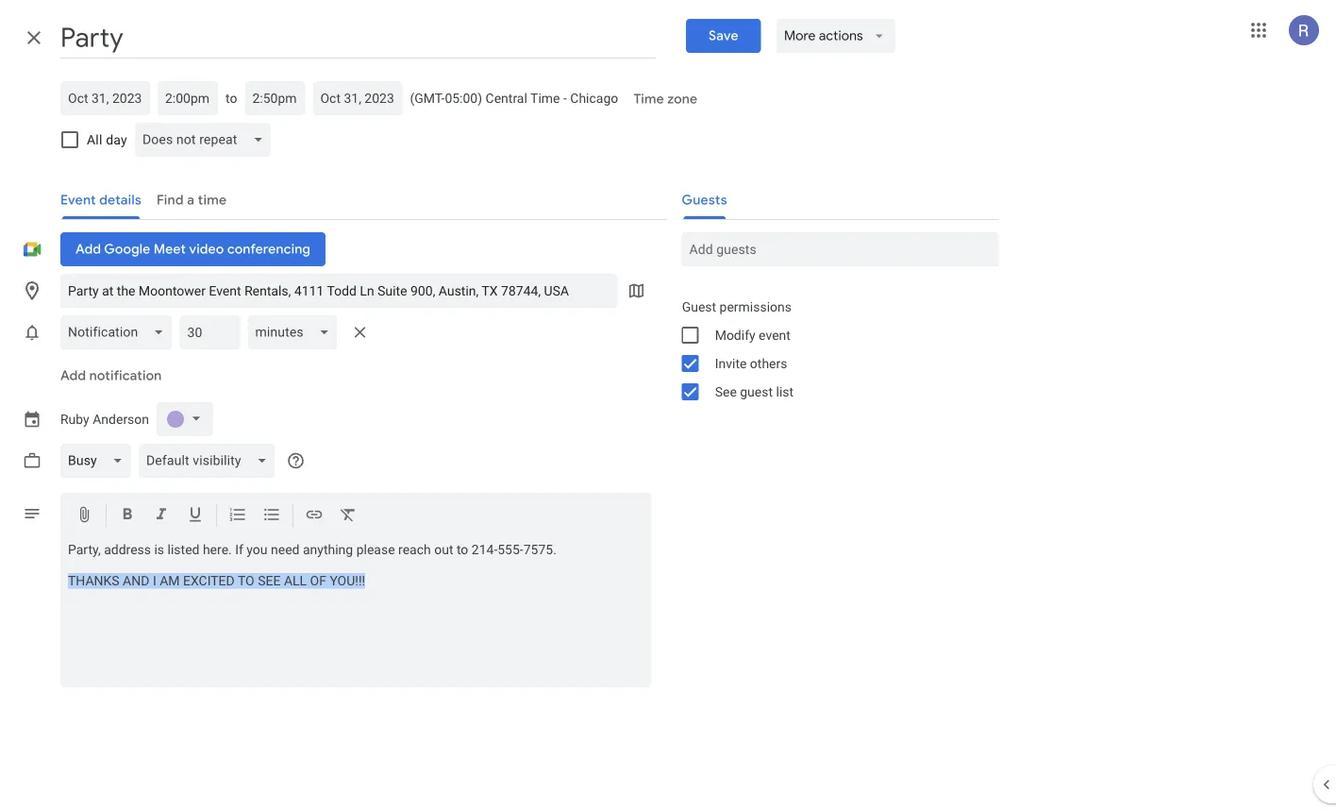Task type: vqa. For each thing, say whether or not it's contained in the screenshot.
zone
yes



Task type: describe. For each thing, give the bounding box(es) containing it.
modify
[[715, 327, 756, 343]]

End time text field
[[252, 87, 298, 110]]

of
[[310, 573, 327, 589]]

party,
[[68, 542, 101, 558]]

all
[[284, 573, 307, 589]]

arrow_drop_down
[[871, 27, 888, 44]]

555-
[[498, 542, 524, 558]]

0 horizontal spatial time
[[531, 90, 560, 106]]

listed
[[168, 542, 200, 558]]

time inside button
[[634, 91, 664, 108]]

Minutes in advance for notification number field
[[187, 315, 233, 349]]

remove formatting image
[[339, 505, 358, 527]]

Start date text field
[[68, 87, 143, 110]]

party, address is listed here. if you need anything please reach out to 214-555-7575.
[[68, 542, 560, 558]]

formatting options toolbar
[[60, 493, 652, 539]]

add notification button
[[53, 353, 169, 398]]

more actions arrow_drop_down
[[784, 27, 888, 44]]

central
[[486, 90, 528, 106]]

and
[[123, 573, 150, 589]]

list
[[777, 384, 794, 399]]

here.
[[203, 542, 232, 558]]

save
[[709, 27, 739, 44]]

anderson
[[93, 411, 149, 427]]

guest permissions
[[682, 299, 792, 314]]

chicago
[[571, 90, 619, 106]]

see guest list
[[715, 384, 794, 399]]

modify event
[[715, 327, 791, 343]]

(gmt-05:00) central time - chicago
[[410, 90, 619, 106]]

italic image
[[152, 505, 171, 527]]

thanks and i am excited to see all of you!!!
[[68, 573, 365, 589]]

214-
[[472, 542, 498, 558]]

out
[[434, 542, 454, 558]]

zone
[[668, 91, 698, 108]]

to inside description text field
[[457, 542, 469, 558]]

you
[[247, 542, 268, 558]]

permissions
[[720, 299, 792, 314]]

7575.
[[524, 542, 557, 558]]

05:00)
[[445, 90, 483, 106]]

ruby
[[60, 411, 89, 427]]

Guests text field
[[690, 232, 992, 266]]

group containing guest permissions
[[667, 293, 1000, 406]]

excited
[[183, 573, 235, 589]]

if
[[235, 542, 243, 558]]

-
[[564, 90, 567, 106]]

time zone
[[634, 91, 698, 108]]

event
[[759, 327, 791, 343]]

see
[[258, 573, 281, 589]]

thanks
[[68, 573, 120, 589]]

Description text field
[[60, 542, 652, 684]]

anything
[[303, 542, 353, 558]]



Task type: locate. For each thing, give the bounding box(es) containing it.
more
[[784, 27, 816, 44]]

time left the -
[[531, 90, 560, 106]]

i
[[153, 573, 156, 589]]

please
[[357, 542, 395, 558]]

guest
[[682, 299, 717, 314]]

30 minutes before element
[[60, 312, 375, 353]]

is
[[154, 542, 164, 558]]

you!!!
[[330, 573, 365, 589]]

invite others
[[715, 355, 788, 371]]

save button
[[687, 19, 762, 53]]

Start time text field
[[165, 87, 211, 110]]

1 horizontal spatial time
[[634, 91, 664, 108]]

actions
[[819, 27, 864, 44]]

Location text field
[[68, 274, 611, 308]]

time
[[531, 90, 560, 106], [634, 91, 664, 108]]

add
[[60, 367, 86, 384]]

all
[[87, 132, 102, 147]]

0 vertical spatial to
[[226, 90, 237, 106]]

guest
[[740, 384, 773, 399]]

see
[[715, 384, 737, 399]]

Title text field
[[60, 17, 656, 59]]

time zone button
[[626, 82, 705, 116]]

None field
[[135, 123, 279, 157], [60, 315, 180, 349], [248, 315, 345, 349], [60, 444, 139, 478], [139, 444, 283, 478], [135, 123, 279, 157], [60, 315, 180, 349], [248, 315, 345, 349], [60, 444, 139, 478], [139, 444, 283, 478]]

am
[[160, 573, 180, 589]]

address
[[104, 542, 151, 558]]

day
[[106, 132, 127, 147]]

End date text field
[[320, 87, 395, 110]]

group
[[667, 293, 1000, 406]]

1 vertical spatial to
[[457, 542, 469, 558]]

1 horizontal spatial to
[[457, 542, 469, 558]]

all day
[[87, 132, 127, 147]]

ruby anderson
[[60, 411, 149, 427]]

numbered list image
[[228, 505, 247, 527]]

to
[[238, 573, 255, 589]]

bold image
[[118, 505, 137, 527]]

notification
[[89, 367, 162, 384]]

others
[[750, 355, 788, 371]]

reach
[[398, 542, 431, 558]]

to right out
[[457, 542, 469, 558]]

(gmt-
[[410, 90, 445, 106]]

need
[[271, 542, 300, 558]]

invite
[[715, 355, 747, 371]]

underline image
[[186, 505, 205, 527]]

add notification
[[60, 367, 162, 384]]

to
[[226, 90, 237, 106], [457, 542, 469, 558]]

time left zone
[[634, 91, 664, 108]]

bulleted list image
[[262, 505, 281, 527]]

insert link image
[[305, 505, 324, 527]]

to left end time text box
[[226, 90, 237, 106]]

0 horizontal spatial to
[[226, 90, 237, 106]]



